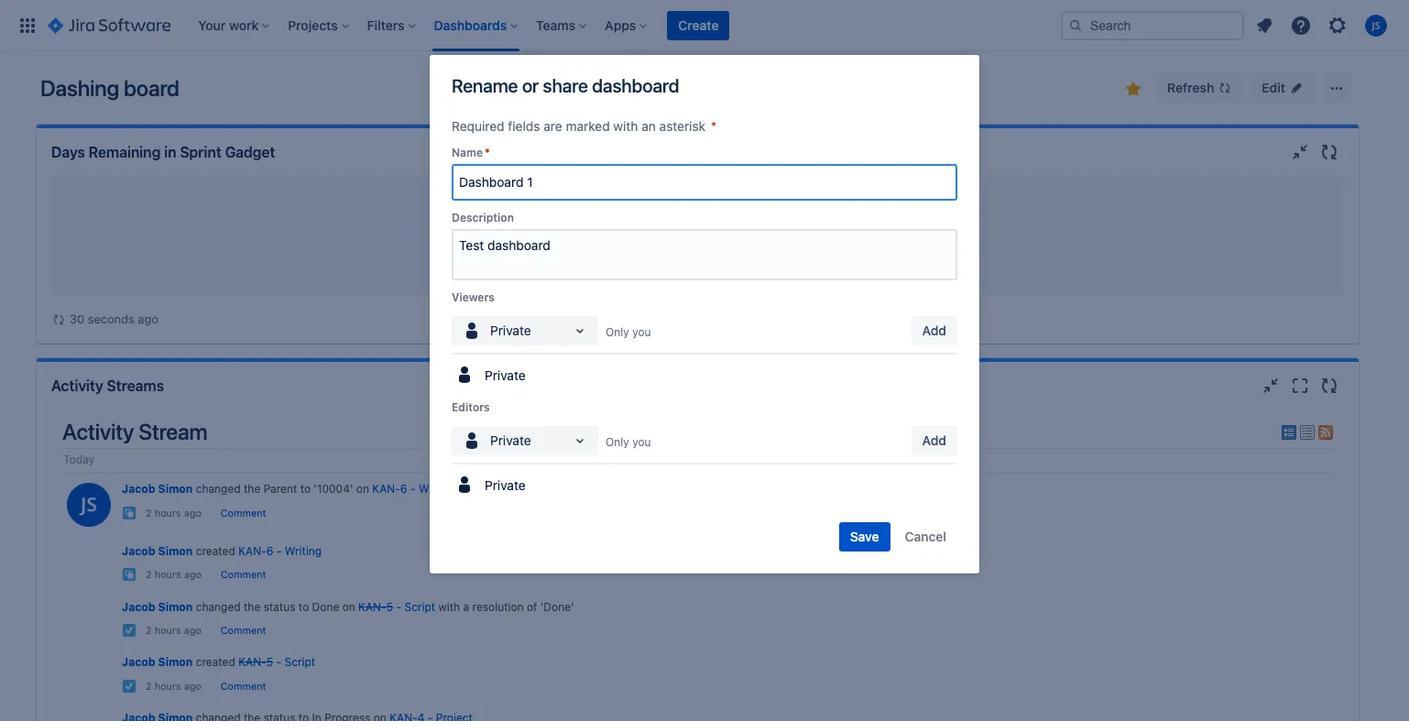 Task type: describe. For each thing, give the bounding box(es) containing it.
jacob for jacob simon created kan-5 - script
[[122, 656, 155, 669]]

kan- right '10004'
[[372, 482, 400, 496]]

asterisk
[[660, 118, 706, 134]]

gadget
[[225, 144, 275, 160]]

this
[[590, 227, 613, 241]]

description
[[452, 211, 514, 225]]

yet.
[[785, 227, 806, 241]]

primary element
[[11, 0, 1061, 51]]

a
[[463, 600, 469, 614]]

create
[[679, 17, 719, 33]]

minimize days remaining in sprint gadget image
[[1290, 141, 1312, 163]]

refresh activity streams image
[[1319, 375, 1341, 397]]

dashing board
[[40, 75, 179, 101]]

to for status
[[299, 600, 309, 614]]

open image for editors
[[569, 430, 591, 452]]

board
[[124, 75, 179, 101]]

maximize activity streams image
[[1290, 375, 1312, 397]]

remaining
[[89, 144, 161, 160]]

days remaining in sprint gadget
[[51, 144, 275, 160]]

private down editors
[[485, 478, 526, 494]]

this gadget hasn't been configured yet.
[[590, 227, 806, 241]]

dashboard
[[592, 75, 679, 96]]

hours for jacob simon created kan-6 - writing
[[155, 570, 181, 581]]

situated
[[724, 251, 768, 265]]

sprint
[[180, 144, 222, 160]]

on for done
[[342, 600, 355, 614]]

changed for status
[[196, 600, 241, 614]]

dashing
[[40, 75, 119, 101]]

hours for with a resolution of 'done'
[[155, 625, 181, 636]]

add for editors
[[923, 433, 947, 448]]

edit
[[1262, 80, 1286, 95]]

comment link for jacob simon created kan-6 - writing
[[221, 570, 266, 581]]

kan- right the done
[[358, 600, 386, 614]]

this
[[538, 251, 558, 265]]

jacob simon link for parent
[[122, 482, 193, 496]]

- down status
[[276, 656, 282, 669]]

1 hours from the top
[[155, 508, 181, 519]]

create banner
[[0, 0, 1410, 51]]

jacob simon changed the parent to '10004' on kan-6 - writing
[[122, 482, 456, 496]]

simon for jacob simon created kan-5 - script
[[158, 656, 193, 669]]

created for 6
[[196, 544, 235, 558]]

marked
[[566, 118, 610, 134]]

resolution
[[473, 600, 524, 614]]

30
[[70, 312, 84, 326]]

jacob for jacob simon created kan-6 - writing
[[122, 544, 155, 558]]

are
[[544, 118, 562, 134]]

2 hours ago for jacob simon created kan-6 - writing
[[146, 570, 202, 581]]

private right editors text field
[[490, 433, 531, 448]]

click
[[605, 251, 631, 265]]

private up editors
[[485, 368, 526, 384]]

2 for with a resolution of 'done'
[[146, 625, 152, 636]]

stream
[[139, 419, 207, 445]]

hasn't
[[657, 227, 691, 241]]

private right "viewers" text field
[[490, 323, 531, 338]]

add button for viewers
[[912, 316, 958, 346]]

ago for jacob simon created kan-6 - writing
[[184, 570, 202, 581]]

kan- up status
[[238, 544, 266, 558]]

comment link for jacob simon created kan-5 - script
[[221, 681, 266, 692]]

2 hours ago for with a resolution of 'done'
[[146, 625, 202, 636]]

0 vertical spatial with
[[614, 118, 638, 134]]

simon for jacob simon created kan-6 - writing
[[158, 544, 193, 558]]

an
[[642, 118, 656, 134]]

0 horizontal spatial script
[[285, 656, 315, 669]]

the left parent
[[244, 482, 261, 496]]

refresh button
[[1157, 73, 1244, 103]]

status
[[264, 600, 296, 614]]

days
[[51, 144, 85, 160]]

jacob simon image
[[67, 483, 111, 527]]

share
[[543, 75, 588, 96]]

simon for jacob simon changed the status to done on kan-5 - script with a resolution of 'done'
[[158, 600, 193, 614]]

top
[[805, 251, 823, 265]]

refresh
[[1168, 80, 1215, 95]]

subtask image
[[122, 506, 137, 520]]

1 horizontal spatial writing
[[419, 482, 456, 496]]

ago for with a resolution of 'done'
[[184, 625, 202, 636]]

30 seconds ago
[[70, 312, 159, 326]]

star dashing board image
[[1123, 78, 1145, 100]]

- left a
[[396, 600, 402, 614]]

0 horizontal spatial *
[[485, 146, 490, 159]]

2 for jacob simon created kan-6 - writing
[[146, 570, 152, 581]]

or
[[522, 75, 539, 96]]

you for viewers
[[633, 325, 651, 339]]

required fields are marked with an asterisk *
[[452, 118, 717, 134]]

only for viewers
[[606, 325, 630, 339]]

seconds
[[88, 312, 135, 326]]

kan-6 - writing link for created
[[238, 544, 322, 558]]

comment link for with a resolution of 'done'
[[221, 625, 266, 636]]

kan- down status
[[238, 656, 266, 669]]

rename
[[452, 75, 518, 96]]

cancel button
[[894, 522, 958, 552]]

jacob for jacob simon changed the parent to '10004' on kan-6 - writing
[[122, 482, 155, 496]]

search image
[[1069, 18, 1083, 33]]

name
[[452, 146, 483, 159]]

0 horizontal spatial with
[[439, 600, 460, 614]]

edit link
[[1251, 73, 1315, 103]]

1 vertical spatial of
[[527, 600, 537, 614]]

jacob simon link for 5
[[122, 656, 193, 669]]

1 comment link from the top
[[221, 508, 266, 519]]

changed for parent
[[196, 482, 241, 496]]

0 horizontal spatial writing
[[285, 544, 322, 558]]

Editors text field
[[461, 432, 465, 450]]



Task type: vqa. For each thing, say whether or not it's contained in the screenshot.
the topmost more
no



Task type: locate. For each thing, give the bounding box(es) containing it.
parent
[[264, 482, 297, 496]]

5
[[386, 600, 393, 614], [266, 656, 273, 669]]

1 horizontal spatial kan-6 - writing link
[[372, 482, 456, 496]]

1 horizontal spatial 5
[[386, 600, 393, 614]]

script left a
[[405, 600, 435, 614]]

0 vertical spatial activity
[[51, 378, 103, 394]]

only you for viewers
[[606, 325, 651, 339]]

1 vertical spatial open image
[[569, 430, 591, 452]]

ago right seconds
[[138, 312, 159, 326]]

1 vertical spatial only you
[[606, 435, 651, 449]]

0 vertical spatial of
[[826, 251, 837, 265]]

activity left streams
[[51, 378, 103, 394]]

the left status
[[244, 600, 261, 614]]

only you for editors
[[606, 435, 651, 449]]

open image for viewers
[[569, 320, 591, 342]]

edit icon image
[[1290, 81, 1304, 95]]

kan-6 - writing link for changed the parent to '10004' on
[[372, 482, 456, 496]]

'10004'
[[314, 482, 353, 496]]

to
[[467, 251, 480, 265]]

1 jacob from the top
[[122, 482, 155, 496]]

hours for jacob simon created kan-5 - script
[[155, 681, 181, 692]]

0 vertical spatial add
[[923, 323, 947, 338]]

writing down editors
[[419, 482, 456, 496]]

to for parent
[[300, 482, 311, 496]]

comment for with a resolution of 'done'
[[221, 625, 266, 636]]

1 only from the top
[[606, 325, 630, 339]]

1 vertical spatial changed
[[196, 600, 241, 614]]

1 jacob simon link from the top
[[122, 482, 193, 496]]

writing
[[419, 482, 456, 496], [285, 544, 322, 558]]

0 horizontal spatial kan-6 - writing link
[[238, 544, 322, 558]]

2 right subtask image
[[146, 570, 152, 581]]

2 up jacob simon created kan-5 - script
[[146, 625, 152, 636]]

task image for changed the status to done on
[[122, 623, 137, 638]]

0 vertical spatial on
[[356, 482, 369, 496]]

cancel
[[905, 529, 947, 544]]

-
[[411, 482, 416, 496], [277, 544, 282, 558], [396, 600, 402, 614], [276, 656, 282, 669]]

2 changed from the top
[[196, 600, 241, 614]]

1 vertical spatial only
[[606, 435, 630, 449]]

2 hours ago down jacob simon created kan-5 - script
[[146, 681, 202, 692]]

created
[[196, 544, 235, 558], [196, 656, 235, 669]]

0 vertical spatial to
[[300, 482, 311, 496]]

with left a
[[439, 600, 460, 614]]

of inside days remaining in sprint gadget region
[[826, 251, 837, 265]]

2 comment from the top
[[221, 570, 266, 581]]

'edit'
[[654, 251, 682, 265]]

to right parent
[[300, 482, 311, 496]]

in
[[164, 144, 176, 160]]

2 add from the top
[[923, 433, 947, 448]]

simon
[[158, 482, 193, 496], [158, 544, 193, 558], [158, 600, 193, 614], [158, 656, 193, 669]]

0 vertical spatial only you
[[606, 325, 651, 339]]

activity for activity stream
[[62, 419, 134, 445]]

4 comment from the top
[[221, 681, 266, 692]]

the right at
[[785, 251, 803, 265]]

0 vertical spatial changed
[[196, 482, 241, 496]]

changed up jacob simon created kan-6 - writing
[[196, 482, 241, 496]]

days remaining in sprint gadget region
[[51, 176, 1345, 329]]

jacob simon link
[[122, 482, 193, 496], [122, 544, 193, 558], [122, 600, 193, 614], [122, 656, 193, 669]]

0 vertical spatial script
[[405, 600, 435, 614]]

1 open image from the top
[[569, 320, 591, 342]]

comment
[[221, 508, 266, 519], [221, 570, 266, 581], [221, 625, 266, 636], [221, 681, 266, 692]]

you
[[633, 325, 651, 339], [633, 435, 651, 449]]

task image
[[122, 623, 137, 638], [122, 679, 137, 693]]

3 2 from the top
[[146, 625, 152, 636]]

of right top
[[826, 251, 837, 265]]

1 only you from the top
[[606, 325, 651, 339]]

0 vertical spatial created
[[196, 544, 235, 558]]

rename or share dashboard
[[452, 75, 679, 96]]

of left "'done'"
[[527, 600, 537, 614]]

1 horizontal spatial with
[[614, 118, 638, 134]]

open image
[[569, 320, 591, 342], [569, 430, 591, 452]]

1 vertical spatial kan-6 - writing link
[[238, 544, 322, 558]]

2 2 from the top
[[146, 570, 152, 581]]

streams
[[107, 378, 164, 394]]

today
[[63, 453, 94, 467]]

1 2 hours ago from the top
[[146, 508, 202, 519]]

button
[[685, 251, 721, 265]]

2 open image from the top
[[569, 430, 591, 452]]

jacob simon changed the status to done on kan-5 - script with a resolution of 'done'
[[122, 600, 574, 614]]

2 hours ago right subtask image
[[146, 570, 202, 581]]

at
[[771, 251, 782, 265]]

0 vertical spatial kan-6 - writing link
[[372, 482, 456, 496]]

2 only from the top
[[606, 435, 630, 449]]

with left an
[[614, 118, 638, 134]]

editors
[[452, 401, 490, 414]]

the
[[633, 251, 651, 265], [785, 251, 803, 265], [244, 482, 261, 496], [244, 600, 261, 614]]

2 task image from the top
[[122, 679, 137, 693]]

settings image
[[73, 198, 1323, 220]]

4 hours from the top
[[155, 681, 181, 692]]

4 simon from the top
[[158, 656, 193, 669]]

simon for jacob simon changed the parent to '10004' on kan-6 - writing
[[158, 482, 193, 496]]

refresh image
[[1218, 81, 1233, 95]]

2 add button from the top
[[912, 426, 958, 456]]

2 hours ago for jacob simon created kan-5 - script
[[146, 681, 202, 692]]

0 vertical spatial 6
[[400, 482, 407, 496]]

1 add from the top
[[923, 323, 947, 338]]

script
[[405, 600, 435, 614], [285, 656, 315, 669]]

ago down jacob simon created kan-5 - script
[[184, 681, 202, 692]]

1 vertical spatial created
[[196, 656, 235, 669]]

2 comment link from the top
[[221, 570, 266, 581]]

jacob simon link for 6
[[122, 544, 193, 558]]

to left the done
[[299, 600, 309, 614]]

4 comment link from the top
[[221, 681, 266, 692]]

- right '10004'
[[411, 482, 416, 496]]

1 vertical spatial add button
[[912, 426, 958, 456]]

6
[[400, 482, 407, 496], [266, 544, 273, 558]]

jacob simon created kan-5 - script
[[122, 656, 315, 669]]

0 vertical spatial only
[[606, 325, 630, 339]]

3 jacob from the top
[[122, 600, 155, 614]]

comment down jacob simon created kan-6 - writing
[[221, 570, 266, 581]]

comment link down jacob simon created kan-5 - script
[[221, 681, 266, 692]]

2
[[146, 508, 152, 519], [146, 570, 152, 581], [146, 625, 152, 636], [146, 681, 152, 692]]

hours right subtask icon
[[155, 508, 181, 519]]

only
[[606, 325, 630, 339], [606, 435, 630, 449]]

on
[[356, 482, 369, 496], [342, 600, 355, 614]]

of
[[826, 251, 837, 265], [527, 600, 537, 614]]

comment link down jacob simon created kan-6 - writing
[[221, 570, 266, 581]]

changed up jacob simon created kan-5 - script
[[196, 600, 241, 614]]

1 comment from the top
[[221, 508, 266, 519]]

activity for activity streams
[[51, 378, 103, 394]]

2 hours ago up jacob simon created kan-5 - script
[[146, 625, 202, 636]]

ago up jacob simon created kan-6 - writing
[[184, 508, 202, 519]]

comment up jacob simon created kan-5 - script
[[221, 625, 266, 636]]

ago inside days remaining in sprint gadget region
[[138, 312, 159, 326]]

2 jacob simon link from the top
[[122, 544, 193, 558]]

gadget
[[616, 227, 654, 241]]

jacob
[[122, 482, 155, 496], [122, 544, 155, 558], [122, 600, 155, 614], [122, 656, 155, 669]]

hours up jacob simon created kan-5 - script
[[155, 625, 181, 636]]

1 vertical spatial task image
[[122, 679, 137, 693]]

on right the done
[[342, 600, 355, 614]]

add for viewers
[[923, 323, 947, 338]]

3 comment link from the top
[[221, 625, 266, 636]]

writing up the done
[[285, 544, 322, 558]]

Viewers text field
[[461, 322, 465, 340]]

1 vertical spatial script
[[285, 656, 315, 669]]

4 2 from the top
[[146, 681, 152, 692]]

5 right the done
[[386, 600, 393, 614]]

activity up today
[[62, 419, 134, 445]]

0 vertical spatial add button
[[912, 316, 958, 346]]

1 add button from the top
[[912, 316, 958, 346]]

refresh days remaining in sprint gadget image
[[1319, 141, 1341, 163]]

1 created from the top
[[196, 544, 235, 558]]

3 2 hours ago from the top
[[146, 625, 202, 636]]

4 jacob simon link from the top
[[122, 656, 193, 669]]

add button for editors
[[912, 426, 958, 456]]

hours
[[155, 508, 181, 519], [155, 570, 181, 581], [155, 625, 181, 636], [155, 681, 181, 692]]

jacob simon created kan-6 - writing
[[122, 544, 322, 558]]

the right the click at the top left of the page
[[633, 251, 651, 265]]

comment link
[[221, 508, 266, 519], [221, 570, 266, 581], [221, 625, 266, 636], [221, 681, 266, 692]]

1 horizontal spatial *
[[711, 118, 717, 134]]

script down status
[[285, 656, 315, 669]]

ago up jacob simon created kan-5 - script
[[184, 625, 202, 636]]

0 horizontal spatial 5
[[266, 656, 273, 669]]

0 vertical spatial writing
[[419, 482, 456, 496]]

1 vertical spatial with
[[439, 600, 460, 614]]

2 created from the top
[[196, 656, 235, 669]]

0 horizontal spatial on
[[342, 600, 355, 614]]

2 down jacob simon created kan-5 - script
[[146, 681, 152, 692]]

* right name
[[485, 146, 490, 159]]

configured
[[724, 227, 782, 241]]

1 vertical spatial add
[[923, 433, 947, 448]]

1 2 from the top
[[146, 508, 152, 519]]

save button
[[839, 522, 891, 552]]

2 hours from the top
[[155, 570, 181, 581]]

1 vertical spatial 5
[[266, 656, 273, 669]]

only you
[[606, 325, 651, 339], [606, 435, 651, 449]]

5 down status
[[266, 656, 273, 669]]

kan-6 - writing link up status
[[238, 544, 322, 558]]

fields
[[508, 118, 540, 134]]

comment link up jacob simon created kan-6 - writing
[[221, 508, 266, 519]]

comment up jacob simon created kan-6 - writing
[[221, 508, 266, 519]]

1 horizontal spatial script
[[405, 600, 435, 614]]

2 hours ago right subtask icon
[[146, 508, 202, 519]]

6 right '10004'
[[400, 482, 407, 496]]

* right asterisk
[[711, 118, 717, 134]]

jacob for jacob simon changed the status to done on kan-5 - script with a resolution of 'done'
[[122, 600, 155, 614]]

0 vertical spatial you
[[633, 325, 651, 339]]

on right '10004'
[[356, 482, 369, 496]]

gadget,
[[561, 251, 602, 265]]

- up status
[[277, 544, 282, 558]]

you for editors
[[633, 435, 651, 449]]

'done'
[[541, 600, 574, 614]]

1 vertical spatial activity
[[62, 419, 134, 445]]

required
[[452, 118, 505, 134]]

1 vertical spatial to
[[299, 600, 309, 614]]

2 only you from the top
[[606, 435, 651, 449]]

3 hours from the top
[[155, 625, 181, 636]]

name *
[[452, 146, 490, 159]]

*
[[711, 118, 717, 134], [485, 146, 490, 159]]

to configure this gadget, click the 'edit' button situated at the top of your dashboard.
[[467, 251, 929, 265]]

jira software image
[[48, 14, 171, 36], [48, 14, 171, 36]]

1 changed from the top
[[196, 482, 241, 496]]

viewers
[[452, 291, 495, 304]]

Description text field
[[452, 229, 958, 280]]

2 simon from the top
[[158, 544, 193, 558]]

1 you from the top
[[633, 325, 651, 339]]

to
[[300, 482, 311, 496], [299, 600, 309, 614]]

None field
[[454, 166, 956, 199]]

4 jacob from the top
[[122, 656, 155, 669]]

comment for jacob simon created kan-5 - script
[[221, 681, 266, 692]]

1 task image from the top
[[122, 623, 137, 638]]

0 horizontal spatial 6
[[266, 544, 273, 558]]

hours down jacob simon created kan-5 - script
[[155, 681, 181, 692]]

2 for jacob simon created kan-5 - script
[[146, 681, 152, 692]]

Search field
[[1061, 11, 1245, 40]]

comment link up jacob simon created kan-5 - script
[[221, 625, 266, 636]]

0 vertical spatial task image
[[122, 623, 137, 638]]

2 jacob from the top
[[122, 544, 155, 558]]

comment for jacob simon created kan-6 - writing
[[221, 570, 266, 581]]

been
[[694, 227, 721, 241]]

minimize activity streams image
[[1260, 375, 1282, 397]]

2 you from the top
[[633, 435, 651, 449]]

your
[[840, 251, 864, 265]]

2 hours ago
[[146, 508, 202, 519], [146, 570, 202, 581], [146, 625, 202, 636], [146, 681, 202, 692]]

1 simon from the top
[[158, 482, 193, 496]]

2 2 hours ago from the top
[[146, 570, 202, 581]]

subtask image
[[122, 567, 137, 582]]

ago for jacob simon created kan-5 - script
[[184, 681, 202, 692]]

task image for created
[[122, 679, 137, 693]]

save
[[850, 529, 880, 544]]

with
[[614, 118, 638, 134], [439, 600, 460, 614]]

done
[[312, 600, 339, 614]]

1 vertical spatial you
[[633, 435, 651, 449]]

an arrow curved in a circular way on the button that refreshes the dashboard image
[[51, 312, 66, 327]]

activity streams
[[51, 378, 164, 394]]

create button
[[668, 11, 730, 40]]

1 vertical spatial 6
[[266, 544, 273, 558]]

created for 5
[[196, 656, 235, 669]]

0 vertical spatial open image
[[569, 320, 591, 342]]

dashboard.
[[867, 251, 929, 265]]

kan-
[[372, 482, 400, 496], [238, 544, 266, 558], [358, 600, 386, 614], [238, 656, 266, 669]]

only for editors
[[606, 435, 630, 449]]

0 vertical spatial *
[[711, 118, 717, 134]]

on for '10004'
[[356, 482, 369, 496]]

0 vertical spatial 5
[[386, 600, 393, 614]]

6 up status
[[266, 544, 273, 558]]

1 vertical spatial writing
[[285, 544, 322, 558]]

activity stream
[[62, 419, 207, 445]]

kan-6 - writing link right '10004'
[[372, 482, 456, 496]]

0 horizontal spatial of
[[527, 600, 537, 614]]

1 vertical spatial on
[[342, 600, 355, 614]]

3 simon from the top
[[158, 600, 193, 614]]

hours right subtask image
[[155, 570, 181, 581]]

ago
[[138, 312, 159, 326], [184, 508, 202, 519], [184, 570, 202, 581], [184, 625, 202, 636], [184, 681, 202, 692]]

1 vertical spatial *
[[485, 146, 490, 159]]

3 jacob simon link from the top
[[122, 600, 193, 614]]

1 horizontal spatial 6
[[400, 482, 407, 496]]

kan-6 - writing link
[[372, 482, 456, 496], [238, 544, 322, 558]]

1 horizontal spatial on
[[356, 482, 369, 496]]

add button
[[912, 316, 958, 346], [912, 426, 958, 456]]

changed
[[196, 482, 241, 496], [196, 600, 241, 614]]

3 comment from the top
[[221, 625, 266, 636]]

ago down jacob simon created kan-6 - writing
[[184, 570, 202, 581]]

1 horizontal spatial of
[[826, 251, 837, 265]]

configure
[[483, 251, 535, 265]]

activity
[[51, 378, 103, 394], [62, 419, 134, 445]]

comment down jacob simon created kan-5 - script
[[221, 681, 266, 692]]

add
[[923, 323, 947, 338], [923, 433, 947, 448]]

4 2 hours ago from the top
[[146, 681, 202, 692]]

2 right subtask icon
[[146, 508, 152, 519]]



